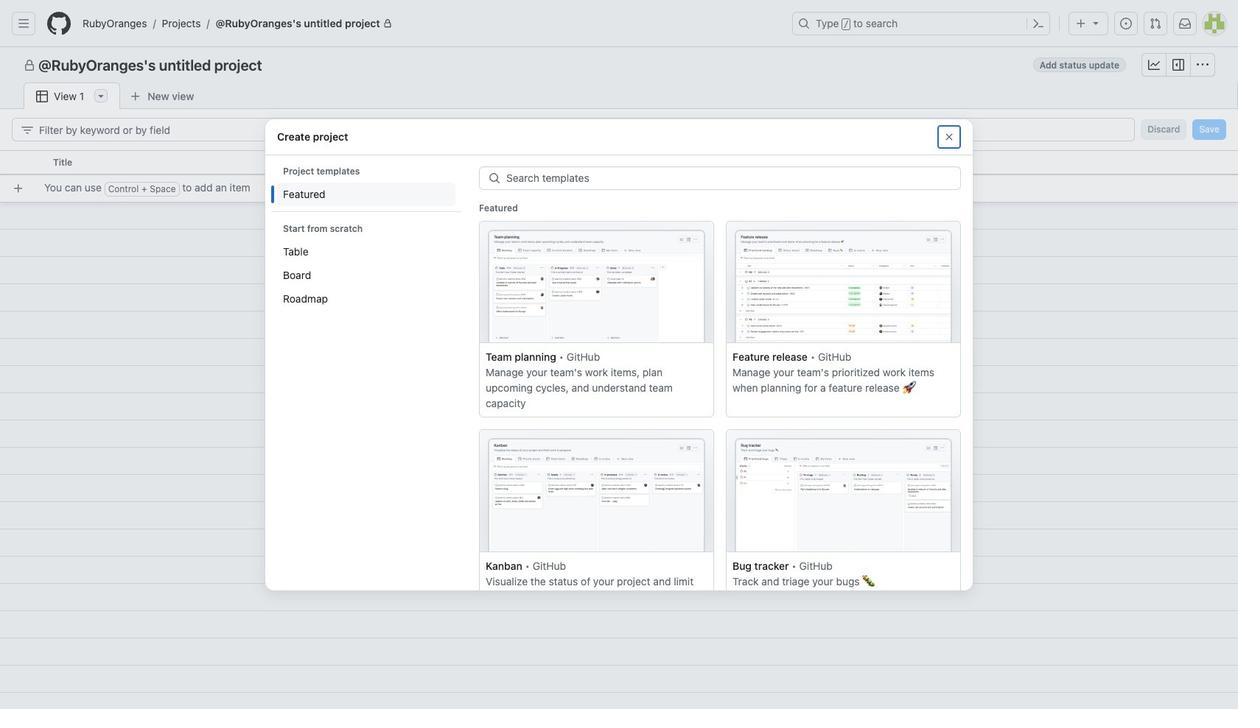 Task type: describe. For each thing, give the bounding box(es) containing it.
issue opened image
[[1121, 18, 1132, 29]]

view filters region
[[12, 118, 1227, 142]]

sc 9kayk9 0 image inside 'view filters' region
[[21, 124, 33, 136]]

git pull request image
[[1150, 18, 1162, 29]]

row down assignees column options icon
[[6, 175, 1239, 202]]

create new item or add existing item image
[[13, 182, 24, 194]]

triangle down image
[[1090, 17, 1102, 29]]

1 horizontal spatial sc 9kayk9 0 image
[[944, 131, 955, 143]]

title column options image
[[498, 157, 510, 169]]

add field image
[[831, 156, 843, 168]]

sc 9kayk9 0 image inside project navigation
[[1197, 59, 1209, 71]]

view options for view 1 image
[[95, 90, 107, 102]]

project navigation
[[0, 47, 1239, 83]]

row down 'view filters' region
[[0, 150, 1239, 175]]



Task type: locate. For each thing, give the bounding box(es) containing it.
status column options image
[[793, 157, 805, 169]]

sc 9kayk9 0 image
[[1149, 59, 1160, 71], [1173, 59, 1185, 71], [24, 60, 35, 72], [36, 91, 48, 102]]

region
[[0, 0, 1239, 710]]

row
[[0, 150, 1239, 175], [6, 175, 1239, 202]]

plus image
[[1076, 18, 1087, 29]]

list
[[77, 12, 784, 35]]

tab list
[[24, 83, 227, 110]]

tab panel
[[0, 109, 1239, 710]]

notifications image
[[1180, 18, 1191, 29]]

2 horizontal spatial sc 9kayk9 0 image
[[1197, 59, 1209, 71]]

search image
[[489, 172, 501, 184]]

assignees column options image
[[646, 157, 658, 169]]

cell
[[0, 150, 44, 175]]

dialog
[[265, 119, 973, 710]]

0 horizontal spatial sc 9kayk9 0 image
[[21, 124, 33, 136]]

homepage image
[[47, 12, 71, 35]]

command palette image
[[1033, 18, 1045, 29]]

Search templates text field
[[506, 167, 961, 189]]

sc 9kayk9 0 image
[[1197, 59, 1209, 71], [21, 124, 33, 136], [944, 131, 955, 143]]

grid
[[0, 150, 1239, 710]]

lock image
[[383, 19, 392, 28]]



Task type: vqa. For each thing, say whether or not it's contained in the screenshot.
"View Options For View 1" image
yes



